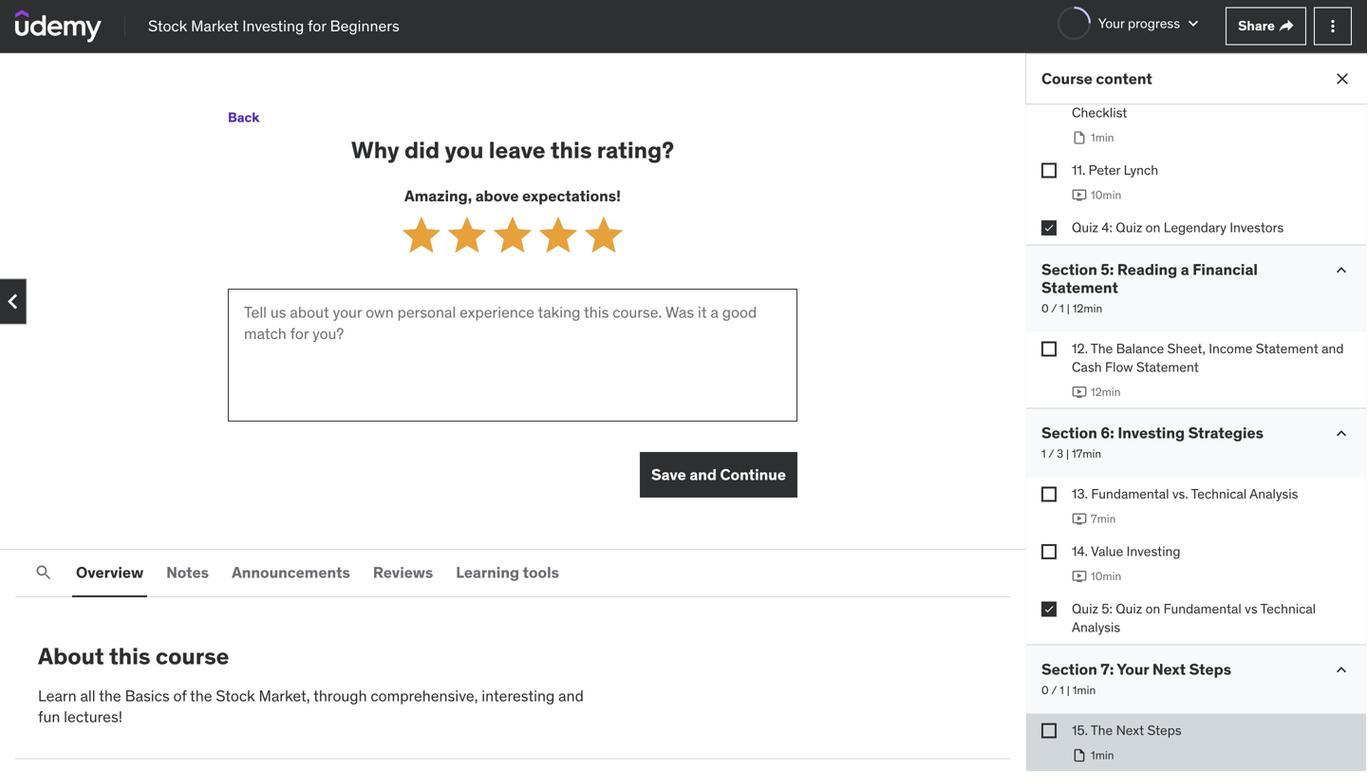 Task type: describe. For each thing, give the bounding box(es) containing it.
section 7: your next steps 0 / 1 | 1min
[[1042, 660, 1232, 698]]

vs.
[[1173, 485, 1189, 502]]

statement for income
[[1256, 340, 1319, 357]]

14.
[[1072, 543, 1088, 560]]

steps inside section 7: your next steps 0 / 1 | 1min
[[1190, 660, 1232, 679]]

overview
[[76, 563, 144, 582]]

sidebar element
[[1026, 0, 1368, 772]]

small image for section 6: investing strategies
[[1332, 424, 1351, 443]]

checklist
[[1072, 104, 1128, 121]]

section 6: investing strategies button
[[1042, 423, 1264, 443]]

notes button
[[162, 550, 213, 595]]

notes
[[166, 563, 209, 582]]

above
[[476, 186, 519, 205]]

section for /
[[1042, 423, 1098, 443]]

quiz left 4:
[[1072, 219, 1099, 236]]

vs
[[1245, 600, 1258, 617]]

flow
[[1105, 359, 1133, 376]]

13. fundamental vs. technical analysis
[[1072, 485, 1299, 502]]

11. peter lynch
[[1072, 161, 1159, 178]]

1 inside section 7: your next steps 0 / 1 | 1min
[[1060, 683, 1064, 698]]

course
[[1042, 69, 1093, 88]]

10.
[[1072, 85, 1089, 102]]

value
[[1091, 543, 1124, 560]]

for
[[308, 16, 326, 35]]

beginners
[[330, 16, 400, 35]]

small image for section 7: your next steps
[[1332, 660, 1351, 679]]

1 vertical spatial this
[[109, 642, 151, 670]]

actions image
[[1324, 17, 1343, 36]]

stock inside "learn all the basics of the stock market, through comprehensive, interesting and fun lectures!"
[[216, 686, 255, 705]]

start the next steps image
[[1072, 748, 1087, 763]]

share button
[[1226, 7, 1307, 45]]

udemy image
[[15, 10, 102, 42]]

10min for peter
[[1091, 188, 1122, 202]]

7:
[[1101, 660, 1114, 679]]

/ inside section 7: your next steps 0 / 1 | 1min
[[1052, 683, 1057, 698]]

fun
[[38, 707, 60, 727]]

10. philip fisher's 15-point investment checklist
[[1072, 85, 1297, 121]]

2 the from the left
[[190, 686, 212, 705]]

15.
[[1072, 722, 1088, 739]]

section 5: reading a financial statement button
[[1042, 260, 1317, 297]]

income
[[1209, 340, 1253, 357]]

point
[[1196, 85, 1227, 102]]

5: for quiz
[[1102, 600, 1113, 617]]

start philip fisher's 15-point investment checklist image
[[1072, 130, 1087, 145]]

13.
[[1072, 485, 1088, 502]]

investing for strategies
[[1118, 423, 1185, 443]]

quiz right 4:
[[1116, 219, 1143, 236]]

15-
[[1178, 85, 1196, 102]]

market
[[191, 16, 239, 35]]

quiz 5: quiz on fundamental vs technical analysis
[[1072, 600, 1316, 636]]

close course content sidebar image
[[1333, 69, 1352, 88]]

fundamental inside quiz 5: quiz on fundamental vs technical analysis
[[1164, 600, 1242, 617]]

the for 15.
[[1091, 722, 1113, 739]]

0 vertical spatial fundamental
[[1092, 485, 1169, 502]]

amazing,
[[405, 186, 472, 205]]

and inside "12. the balance sheet, income statement and cash flow statement"
[[1322, 340, 1344, 357]]

your inside dropdown button
[[1099, 14, 1125, 32]]

market,
[[259, 686, 310, 705]]

course
[[156, 642, 229, 670]]

12min inside section 5: reading a financial statement 0 / 1 | 12min
[[1073, 301, 1103, 316]]

xsmall image for 14. value investing
[[1042, 544, 1057, 559]]

11.
[[1072, 161, 1086, 178]]

tools
[[523, 563, 559, 582]]

small image inside your progress dropdown button
[[1184, 14, 1203, 33]]

1 the from the left
[[99, 686, 121, 705]]

content
[[1096, 69, 1153, 88]]

stock market investing for beginners
[[148, 16, 400, 35]]

on for legendary
[[1146, 219, 1161, 236]]

1 inside section 5: reading a financial statement 0 / 1 | 12min
[[1060, 301, 1064, 316]]

0 vertical spatial analysis
[[1250, 485, 1299, 502]]

lynch
[[1124, 161, 1159, 178]]

back button
[[228, 99, 260, 137]]

philip
[[1092, 85, 1125, 102]]

announcements button
[[228, 550, 354, 595]]

through
[[314, 686, 367, 705]]

xsmall image for 11. peter lynch
[[1042, 163, 1057, 178]]

strategies
[[1189, 423, 1264, 443]]

progress
[[1128, 14, 1180, 32]]

12. the balance sheet, income statement and cash flow statement
[[1072, 340, 1344, 376]]

learn
[[38, 686, 77, 705]]

on for fundamental
[[1146, 600, 1161, 617]]

a
[[1181, 260, 1190, 279]]

rating?
[[597, 136, 674, 164]]

reviews
[[373, 563, 433, 582]]

share
[[1238, 17, 1275, 34]]

4:
[[1102, 219, 1113, 236]]

3
[[1057, 447, 1064, 461]]

announcements
[[232, 563, 350, 582]]

0 inside section 7: your next steps 0 / 1 | 1min
[[1042, 683, 1049, 698]]

learning tools button
[[452, 550, 563, 595]]

0 vertical spatial technical
[[1191, 485, 1247, 502]]

reviews button
[[369, 550, 437, 595]]

why
[[351, 136, 399, 164]]

cash
[[1072, 359, 1102, 376]]

0 horizontal spatial next
[[1116, 722, 1144, 739]]

your inside section 7: your next steps 0 / 1 | 1min
[[1117, 660, 1149, 679]]

amazing, above expectations!
[[405, 186, 621, 205]]

1 inside section 6: investing strategies 1 / 3 | 17min
[[1042, 447, 1046, 461]]

back
[[228, 109, 260, 126]]

why did you leave this rating?
[[351, 136, 674, 164]]

and inside button
[[690, 465, 717, 484]]

1min inside section 7: your next steps 0 / 1 | 1min
[[1073, 683, 1096, 698]]

lectures!
[[64, 707, 123, 727]]

your progress button
[[1058, 7, 1203, 40]]

0 vertical spatial stock
[[148, 16, 187, 35]]

statement for financial
[[1042, 278, 1119, 297]]

xsmall image for 12. the balance sheet, income statement and cash flow statement
[[1042, 341, 1057, 357]]

play value investing image
[[1072, 569, 1087, 584]]

section 6: investing strategies 1 / 3 | 17min
[[1042, 423, 1264, 461]]

technical inside quiz 5: quiz on fundamental vs technical analysis
[[1261, 600, 1316, 617]]

and inside "learn all the basics of the stock market, through comprehensive, interesting and fun lectures!"
[[559, 686, 584, 705]]

1 vertical spatial 12min
[[1091, 385, 1121, 400]]

investing for for
[[242, 16, 304, 35]]

| inside section 5: reading a financial statement 0 / 1 | 12min
[[1067, 301, 1070, 316]]

of
[[173, 686, 187, 705]]

small image
[[1332, 261, 1351, 280]]



Task type: vqa. For each thing, say whether or not it's contained in the screenshot.
the 2023
no



Task type: locate. For each thing, give the bounding box(es) containing it.
steps down quiz 5: quiz on fundamental vs technical analysis at the right
[[1190, 660, 1232, 679]]

1 horizontal spatial statement
[[1137, 359, 1199, 376]]

all
[[80, 686, 96, 705]]

stock market investing for beginners link
[[148, 15, 400, 37]]

your
[[1099, 14, 1125, 32], [1117, 660, 1149, 679]]

1 vertical spatial steps
[[1148, 722, 1182, 739]]

3 section from the top
[[1042, 660, 1098, 679]]

xsmall image for 15. the next steps
[[1042, 723, 1057, 738]]

2 horizontal spatial statement
[[1256, 340, 1319, 357]]

0 horizontal spatial steps
[[1148, 722, 1182, 739]]

statement
[[1042, 278, 1119, 297], [1256, 340, 1319, 357], [1137, 359, 1199, 376]]

about
[[38, 642, 104, 670]]

learn all the basics of the stock market, through comprehensive, interesting and fun lectures!
[[38, 686, 584, 727]]

5:
[[1101, 260, 1114, 279], [1102, 600, 1113, 617]]

on
[[1146, 219, 1161, 236], [1146, 600, 1161, 617]]

search image
[[34, 563, 53, 582]]

investing
[[242, 16, 304, 35], [1118, 423, 1185, 443], [1127, 543, 1181, 560]]

5: inside quiz 5: quiz on fundamental vs technical analysis
[[1102, 600, 1113, 617]]

the right 12.
[[1091, 340, 1113, 357]]

| inside section 6: investing strategies 1 / 3 | 17min
[[1066, 447, 1069, 461]]

investing inside stock market investing for beginners link
[[242, 16, 304, 35]]

the right the all
[[99, 686, 121, 705]]

and down small icon
[[1322, 340, 1344, 357]]

2 vertical spatial |
[[1067, 683, 1070, 698]]

0 horizontal spatial analysis
[[1072, 619, 1121, 636]]

legendary
[[1164, 219, 1227, 236]]

1
[[1060, 301, 1064, 316], [1042, 447, 1046, 461], [1060, 683, 1064, 698]]

0
[[1042, 301, 1049, 316], [1042, 683, 1049, 698]]

steps down section 7: your next steps 0 / 1 | 1min
[[1148, 722, 1182, 739]]

1 vertical spatial 1
[[1042, 447, 1046, 461]]

stock
[[148, 16, 187, 35], [216, 686, 255, 705]]

xsmall image
[[1279, 19, 1294, 34], [1042, 341, 1057, 357], [1042, 544, 1057, 559], [1042, 601, 1057, 617], [1042, 723, 1057, 738]]

section 5: reading a financial statement 0 / 1 | 12min
[[1042, 260, 1258, 316]]

xsmall image left 4:
[[1042, 220, 1057, 235]]

section inside section 7: your next steps 0 / 1 | 1min
[[1042, 660, 1098, 679]]

2 vertical spatial /
[[1052, 683, 1057, 698]]

your right 7: at bottom right
[[1117, 660, 1149, 679]]

10min down peter
[[1091, 188, 1122, 202]]

next right 15.
[[1116, 722, 1144, 739]]

on inside quiz 5: quiz on fundamental vs technical analysis
[[1146, 600, 1161, 617]]

this up expectations!
[[551, 136, 592, 164]]

5: for section
[[1101, 260, 1114, 279]]

2 vertical spatial 1min
[[1091, 748, 1114, 763]]

| inside section 7: your next steps 0 / 1 | 1min
[[1067, 683, 1070, 698]]

5: left reading
[[1101, 260, 1114, 279]]

basics
[[125, 686, 170, 705]]

1 vertical spatial 5:
[[1102, 600, 1113, 617]]

1 horizontal spatial technical
[[1261, 600, 1316, 617]]

1min for 10. philip fisher's 15-point investment checklist
[[1091, 130, 1114, 145]]

save and continue button
[[640, 452, 798, 498]]

0 horizontal spatial the
[[99, 686, 121, 705]]

0 inside section 5: reading a financial statement 0 / 1 | 12min
[[1042, 301, 1049, 316]]

1 vertical spatial /
[[1049, 447, 1054, 461]]

the
[[99, 686, 121, 705], [190, 686, 212, 705]]

your progress
[[1099, 14, 1180, 32]]

2 section from the top
[[1042, 423, 1098, 443]]

1 vertical spatial 10min
[[1091, 569, 1122, 584]]

1 horizontal spatial analysis
[[1250, 485, 1299, 502]]

0 horizontal spatial and
[[559, 686, 584, 705]]

technical right vs.
[[1191, 485, 1247, 502]]

section up 3
[[1042, 423, 1098, 443]]

about this course
[[38, 642, 229, 670]]

play peter lynch image
[[1072, 187, 1087, 203]]

3 | from the top
[[1067, 683, 1070, 698]]

expectations!
[[522, 186, 621, 205]]

analysis inside quiz 5: quiz on fundamental vs technical analysis
[[1072, 619, 1121, 636]]

and
[[1322, 340, 1344, 357], [690, 465, 717, 484], [559, 686, 584, 705]]

0 horizontal spatial statement
[[1042, 278, 1119, 297]]

1 vertical spatial |
[[1066, 447, 1069, 461]]

2 on from the top
[[1146, 600, 1161, 617]]

section inside section 5: reading a financial statement 0 / 1 | 12min
[[1042, 260, 1098, 279]]

0 vertical spatial your
[[1099, 14, 1125, 32]]

2 vertical spatial and
[[559, 686, 584, 705]]

1 vertical spatial technical
[[1261, 600, 1316, 617]]

quiz down 14. value investing
[[1116, 600, 1143, 617]]

fisher's
[[1128, 85, 1174, 102]]

12min right 'play the balance sheet, income statement and cash flow statement' icon
[[1091, 385, 1121, 400]]

your left progress
[[1099, 14, 1125, 32]]

1 vertical spatial stock
[[216, 686, 255, 705]]

0 horizontal spatial stock
[[148, 16, 187, 35]]

1 section from the top
[[1042, 260, 1098, 279]]

0 vertical spatial /
[[1052, 301, 1057, 316]]

2 horizontal spatial and
[[1322, 340, 1344, 357]]

on left legendary
[[1146, 219, 1161, 236]]

1 vertical spatial the
[[1091, 722, 1113, 739]]

investing right the value
[[1127, 543, 1181, 560]]

comprehensive,
[[371, 686, 478, 705]]

1 | from the top
[[1067, 301, 1070, 316]]

investing left for
[[242, 16, 304, 35]]

statement right income
[[1256, 340, 1319, 357]]

1 horizontal spatial this
[[551, 136, 592, 164]]

0 vertical spatial the
[[1091, 340, 1113, 357]]

2 vertical spatial small image
[[1332, 660, 1351, 679]]

3 xsmall image from the top
[[1042, 487, 1057, 502]]

small image
[[1184, 14, 1203, 33], [1332, 424, 1351, 443], [1332, 660, 1351, 679]]

go to previous lecture image
[[0, 286, 28, 317]]

section 7: your next steps button
[[1042, 660, 1232, 679]]

peter
[[1089, 161, 1121, 178]]

you
[[445, 136, 484, 164]]

1min for 15. the next steps
[[1091, 748, 1114, 763]]

1 the from the top
[[1091, 340, 1113, 357]]

1min right start the next steps icon
[[1091, 748, 1114, 763]]

investors
[[1230, 219, 1284, 236]]

1 vertical spatial xsmall image
[[1042, 220, 1057, 235]]

leave
[[489, 136, 546, 164]]

0 vertical spatial small image
[[1184, 14, 1203, 33]]

1 10min from the top
[[1091, 188, 1122, 202]]

1 vertical spatial 0
[[1042, 683, 1049, 698]]

15. the next steps
[[1072, 722, 1182, 739]]

play fundamental vs. technical analysis image
[[1072, 511, 1087, 527]]

2 vertical spatial statement
[[1137, 359, 1199, 376]]

1 horizontal spatial next
[[1153, 660, 1186, 679]]

0 horizontal spatial this
[[109, 642, 151, 670]]

0 vertical spatial and
[[1322, 340, 1344, 357]]

0 vertical spatial 10min
[[1091, 188, 1122, 202]]

did
[[405, 136, 440, 164]]

on up section 7: your next steps dropdown button
[[1146, 600, 1161, 617]]

this up "basics"
[[109, 642, 151, 670]]

section for 0
[[1042, 660, 1098, 679]]

stock left the market,
[[216, 686, 255, 705]]

1min up 15.
[[1073, 683, 1096, 698]]

12.
[[1072, 340, 1088, 357]]

1 0 from the top
[[1042, 301, 1049, 316]]

1 horizontal spatial the
[[190, 686, 212, 705]]

Tell us about your own personal experience taking this course. Was it a good match for you? text field
[[228, 289, 798, 422]]

the
[[1091, 340, 1113, 357], [1091, 722, 1113, 739]]

reading
[[1118, 260, 1178, 279]]

1 horizontal spatial and
[[690, 465, 717, 484]]

0 vertical spatial 1
[[1060, 301, 1064, 316]]

1min right start philip fisher's 15-point investment checklist icon
[[1091, 130, 1114, 145]]

1 vertical spatial analysis
[[1072, 619, 1121, 636]]

analysis up 7: at bottom right
[[1072, 619, 1121, 636]]

play the balance sheet, income statement and cash flow statement image
[[1072, 385, 1087, 400]]

group
[[399, 213, 627, 258]]

statement down sheet, at the right top
[[1137, 359, 1199, 376]]

xsmall image left 11.
[[1042, 163, 1057, 178]]

5: inside section 5: reading a financial statement 0 / 1 | 12min
[[1101, 260, 1114, 279]]

xsmall image for 13. fundamental vs. technical analysis
[[1042, 487, 1057, 502]]

0 vertical spatial section
[[1042, 260, 1098, 279]]

statement up 12.
[[1042, 278, 1119, 297]]

the right of
[[190, 686, 212, 705]]

investment
[[1231, 85, 1297, 102]]

financial
[[1193, 260, 1258, 279]]

the inside "12. the balance sheet, income statement and cash flow statement"
[[1091, 340, 1113, 357]]

statement inside section 5: reading a financial statement 0 / 1 | 12min
[[1042, 278, 1119, 297]]

section for statement
[[1042, 260, 1098, 279]]

12min
[[1073, 301, 1103, 316], [1091, 385, 1121, 400]]

0 vertical spatial xsmall image
[[1042, 163, 1057, 178]]

/
[[1052, 301, 1057, 316], [1049, 447, 1054, 461], [1052, 683, 1057, 698]]

10min for value
[[1091, 569, 1122, 584]]

0 vertical spatial 5:
[[1101, 260, 1114, 279]]

17min
[[1072, 447, 1102, 461]]

2 vertical spatial section
[[1042, 660, 1098, 679]]

1 vertical spatial and
[[690, 465, 717, 484]]

steps
[[1190, 660, 1232, 679], [1148, 722, 1182, 739]]

quiz
[[1072, 219, 1099, 236], [1116, 219, 1143, 236], [1072, 600, 1099, 617], [1116, 600, 1143, 617]]

0 vertical spatial statement
[[1042, 278, 1119, 297]]

2 vertical spatial 1
[[1060, 683, 1064, 698]]

|
[[1067, 301, 1070, 316], [1066, 447, 1069, 461], [1067, 683, 1070, 698]]

next inside section 7: your next steps 0 / 1 | 1min
[[1153, 660, 1186, 679]]

xsmall image left 13.
[[1042, 487, 1057, 502]]

1 horizontal spatial stock
[[216, 686, 255, 705]]

6:
[[1101, 423, 1115, 443]]

1 vertical spatial statement
[[1256, 340, 1319, 357]]

1 xsmall image from the top
[[1042, 163, 1057, 178]]

learning tools
[[456, 563, 559, 582]]

stock left market
[[148, 16, 187, 35]]

2 0 from the top
[[1042, 683, 1049, 698]]

quiz 4: quiz on legendary investors
[[1072, 219, 1284, 236]]

1 on from the top
[[1146, 219, 1161, 236]]

next down quiz 5: quiz on fundamental vs technical analysis at the right
[[1153, 660, 1186, 679]]

1 vertical spatial 1min
[[1073, 683, 1096, 698]]

save
[[651, 465, 686, 484]]

0 vertical spatial |
[[1067, 301, 1070, 316]]

fundamental up 7min
[[1092, 485, 1169, 502]]

12min up 12.
[[1073, 301, 1103, 316]]

1 vertical spatial next
[[1116, 722, 1144, 739]]

1 vertical spatial small image
[[1332, 424, 1351, 443]]

next
[[1153, 660, 1186, 679], [1116, 722, 1144, 739]]

xsmall image
[[1042, 163, 1057, 178], [1042, 220, 1057, 235], [1042, 487, 1057, 502]]

2 the from the top
[[1091, 722, 1113, 739]]

1 vertical spatial fundamental
[[1164, 600, 1242, 617]]

0 vertical spatial next
[[1153, 660, 1186, 679]]

interesting
[[482, 686, 555, 705]]

and right interesting
[[559, 686, 584, 705]]

0 vertical spatial 0
[[1042, 301, 1049, 316]]

2 10min from the top
[[1091, 569, 1122, 584]]

0 vertical spatial investing
[[242, 16, 304, 35]]

the for 12.
[[1091, 340, 1113, 357]]

sheet,
[[1168, 340, 1206, 357]]

balance
[[1116, 340, 1164, 357]]

section inside section 6: investing strategies 1 / 3 | 17min
[[1042, 423, 1098, 443]]

1 horizontal spatial steps
[[1190, 660, 1232, 679]]

1 vertical spatial your
[[1117, 660, 1149, 679]]

0 vertical spatial on
[[1146, 219, 1161, 236]]

section
[[1042, 260, 1098, 279], [1042, 423, 1098, 443], [1042, 660, 1098, 679]]

/ inside section 5: reading a financial statement 0 / 1 | 12min
[[1052, 301, 1057, 316]]

continue
[[720, 465, 786, 484]]

0 vertical spatial this
[[551, 136, 592, 164]]

and right save
[[690, 465, 717, 484]]

xsmall image inside the share button
[[1279, 19, 1294, 34]]

2 vertical spatial xsmall image
[[1042, 487, 1057, 502]]

learning
[[456, 563, 519, 582]]

fundamental left vs
[[1164, 600, 1242, 617]]

technical right vs
[[1261, 600, 1316, 617]]

the right 15.
[[1091, 722, 1113, 739]]

2 vertical spatial investing
[[1127, 543, 1181, 560]]

7min
[[1091, 511, 1116, 526]]

course content
[[1042, 69, 1153, 88]]

save and continue
[[651, 465, 786, 484]]

investing right '6:'
[[1118, 423, 1185, 443]]

1 vertical spatial investing
[[1118, 423, 1185, 443]]

technical
[[1191, 485, 1247, 502], [1261, 600, 1316, 617]]

quiz down play value investing image
[[1072, 600, 1099, 617]]

overview button
[[72, 550, 147, 595]]

analysis
[[1250, 485, 1299, 502], [1072, 619, 1121, 636]]

0 horizontal spatial technical
[[1191, 485, 1247, 502]]

0 vertical spatial 1min
[[1091, 130, 1114, 145]]

5: down the value
[[1102, 600, 1113, 617]]

1 vertical spatial on
[[1146, 600, 1161, 617]]

0 vertical spatial steps
[[1190, 660, 1232, 679]]

investing inside section 6: investing strategies 1 / 3 | 17min
[[1118, 423, 1185, 443]]

10min down the value
[[1091, 569, 1122, 584]]

0 vertical spatial 12min
[[1073, 301, 1103, 316]]

2 xsmall image from the top
[[1042, 220, 1057, 235]]

1 vertical spatial section
[[1042, 423, 1098, 443]]

14. value investing
[[1072, 543, 1181, 560]]

2 | from the top
[[1066, 447, 1069, 461]]

/ inside section 6: investing strategies 1 / 3 | 17min
[[1049, 447, 1054, 461]]

section left 7: at bottom right
[[1042, 660, 1098, 679]]

analysis down strategies
[[1250, 485, 1299, 502]]

section down play peter lynch image
[[1042, 260, 1098, 279]]



